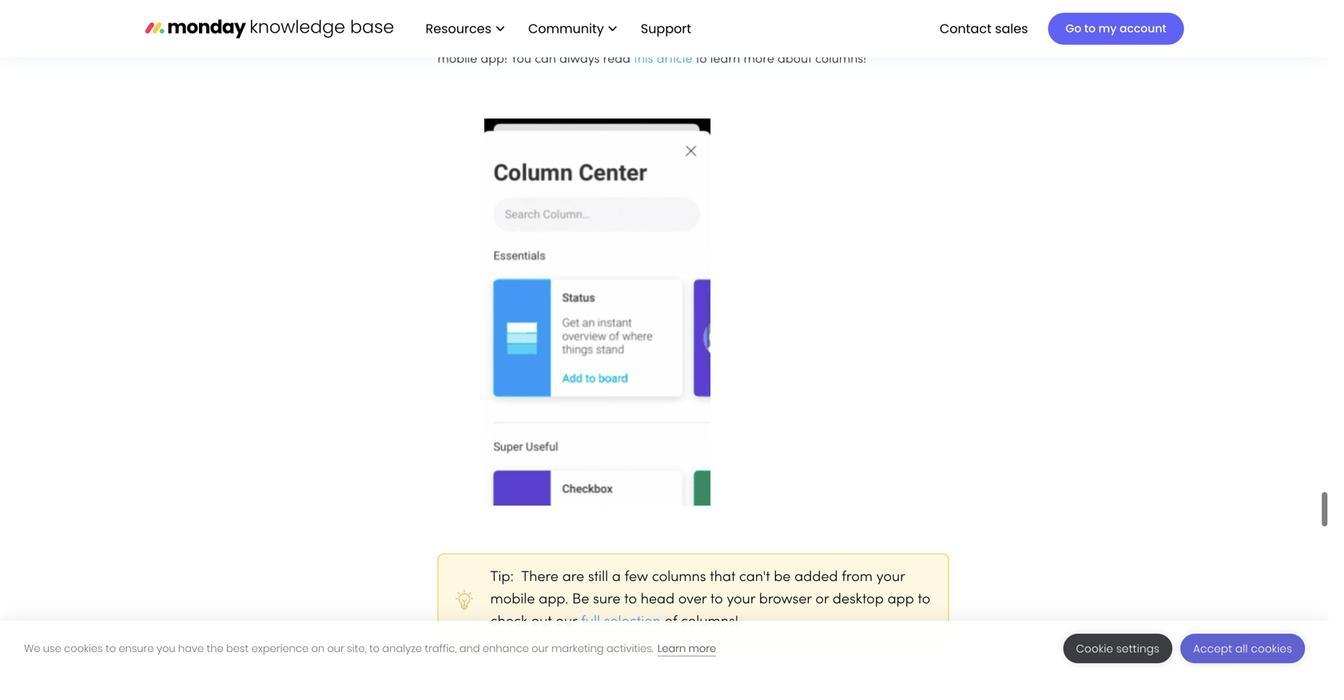 Task type: describe. For each thing, give the bounding box(es) containing it.
1 vertical spatial columns!
[[681, 616, 739, 630]]

main element
[[410, 0, 1184, 58]]

enhance
[[483, 642, 529, 657]]

desktop
[[833, 594, 884, 607]]

over
[[678, 594, 707, 607]]

contact
[[940, 19, 992, 37]]

can't
[[739, 571, 770, 585]]

to inside scroll through the columns center to check our all the columns you can add from the mobile app! you can always read
[[638, 31, 649, 43]]

full
[[581, 616, 600, 630]]

from inside scroll through the columns center to check our all the columns you can add from the mobile app! you can always read
[[878, 31, 905, 43]]

scroll
[[438, 31, 469, 43]]

selection
[[604, 616, 661, 630]]

experience
[[251, 642, 309, 657]]

our right on
[[327, 642, 344, 657]]

be
[[774, 571, 791, 585]]

settings
[[1116, 642, 1160, 657]]

added
[[795, 571, 838, 585]]

this article link
[[634, 54, 692, 66]]

cookies for use
[[64, 642, 103, 657]]

accept
[[1193, 642, 1233, 657]]

0 vertical spatial can
[[826, 31, 847, 43]]

use
[[43, 642, 61, 657]]

go
[[1066, 21, 1082, 36]]

columns inside scroll through the columns center to check our all the columns you can add from the mobile app! you can always read
[[750, 31, 798, 43]]

through
[[472, 31, 518, 43]]

my
[[1099, 21, 1117, 36]]

have
[[178, 642, 204, 657]]

analyze
[[382, 642, 422, 657]]

community
[[528, 19, 604, 37]]

head
[[641, 594, 675, 607]]

columns inside the there are still a few columns that can't be added from your mobile app. be sure to head over to your browser or desktop app to check out our
[[652, 571, 706, 585]]

accept all cookies
[[1193, 642, 1292, 657]]

scroll through the columns center to check our all the columns you can add from the mobile app! you can always read
[[438, 31, 927, 66]]

full selection of columns!
[[581, 616, 742, 630]]

1 horizontal spatial more
[[744, 54, 774, 66]]

tip:
[[490, 571, 521, 585]]

all inside scroll through the columns center to check our all the columns you can add from the mobile app! you can always read
[[712, 31, 725, 43]]

traffic,
[[425, 642, 457, 657]]

still
[[588, 571, 608, 585]]

our inside the there are still a few columns that can't be added from your mobile app. be sure to head over to your browser or desktop app to check out our
[[556, 616, 577, 630]]

dialog containing cookie settings
[[0, 622, 1329, 677]]

of
[[665, 616, 677, 630]]

learn
[[658, 642, 686, 657]]

the up you
[[521, 31, 539, 43]]

activities.
[[607, 642, 654, 657]]

center
[[597, 31, 635, 43]]

app
[[888, 594, 914, 607]]

1 vertical spatial can
[[535, 54, 556, 66]]

we use cookies to ensure you have the best experience on our site, to analyze traffic, and enhance our marketing activities. learn more
[[24, 642, 716, 657]]

to up selection
[[624, 594, 637, 607]]

1 vertical spatial you
[[157, 642, 175, 657]]

sales
[[995, 19, 1028, 37]]

article
[[657, 54, 692, 66]]

you
[[510, 54, 531, 66]]

0 horizontal spatial your
[[727, 594, 755, 607]]

check inside scroll through the columns center to check our all the columns you can add from the mobile app! you can always read
[[653, 31, 686, 43]]

monday.com logo image
[[145, 12, 394, 45]]

always
[[559, 54, 600, 66]]

about
[[778, 54, 812, 66]]



Task type: vqa. For each thing, say whether or not it's contained in the screenshot.
It's
no



Task type: locate. For each thing, give the bounding box(es) containing it.
1 horizontal spatial from
[[878, 31, 905, 43]]

0 vertical spatial check
[[653, 31, 686, 43]]

full selection link
[[581, 616, 661, 630]]

all right accept
[[1235, 642, 1248, 657]]

can
[[826, 31, 847, 43], [535, 54, 556, 66]]

from inside the there are still a few columns that can't be added from your mobile app. be sure to head over to your browser or desktop app to check out our
[[842, 571, 873, 585]]

0 vertical spatial more
[[744, 54, 774, 66]]

you inside scroll through the columns center to check our all the columns you can add from the mobile app! you can always read
[[802, 31, 823, 43]]

mobile
[[438, 54, 477, 66], [490, 594, 535, 607]]

0 vertical spatial columns
[[750, 31, 798, 43]]

our inside scroll through the columns center to check our all the columns you can add from the mobile app! you can always read
[[689, 31, 708, 43]]

columns! down over
[[681, 616, 739, 630]]

0 horizontal spatial mobile
[[438, 54, 477, 66]]

mobile down tip:
[[490, 594, 535, 607]]

2 cookies from the left
[[1251, 642, 1292, 657]]

0 vertical spatial from
[[878, 31, 905, 43]]

to up this
[[638, 31, 649, 43]]

the
[[521, 31, 539, 43], [729, 31, 747, 43], [908, 31, 927, 43], [207, 642, 224, 657]]

our down app. be in the left of the page
[[556, 616, 577, 630]]

all inside button
[[1235, 642, 1248, 657]]

from up desktop
[[842, 571, 873, 585]]

all up learn
[[712, 31, 725, 43]]

0 vertical spatial you
[[802, 31, 823, 43]]

there are still a few columns that can't be added from your mobile app. be sure to head over to your browser or desktop app to check out our
[[490, 571, 930, 630]]

columns
[[750, 31, 798, 43], [652, 571, 706, 585]]

to left learn
[[696, 54, 707, 66]]

learn more link
[[658, 642, 716, 657]]

check up enhance
[[490, 616, 527, 630]]

cookies right accept
[[1251, 642, 1292, 657]]

1 horizontal spatial you
[[802, 31, 823, 43]]

can right you
[[535, 54, 556, 66]]

that
[[710, 571, 735, 585]]

1 vertical spatial mobile
[[490, 594, 535, 607]]

sure
[[593, 594, 621, 607]]

1 horizontal spatial check
[[653, 31, 686, 43]]

are
[[562, 571, 584, 585]]

the up learn
[[729, 31, 747, 43]]

0 horizontal spatial cookies
[[64, 642, 103, 657]]

to right site,
[[369, 642, 380, 657]]

to
[[1084, 21, 1096, 36], [638, 31, 649, 43], [696, 54, 707, 66], [624, 594, 637, 607], [710, 594, 723, 607], [918, 594, 930, 607], [105, 642, 116, 657], [369, 642, 380, 657]]

marketing
[[551, 642, 604, 657]]

browser
[[759, 594, 812, 607]]

few
[[625, 571, 648, 585]]

1 horizontal spatial cookies
[[1251, 642, 1292, 657]]

columns!
[[815, 54, 867, 66], [681, 616, 739, 630]]

go to my account link
[[1048, 13, 1184, 45]]

cookies inside button
[[1251, 642, 1292, 657]]

community link
[[520, 15, 625, 43]]

1 cookies from the left
[[64, 642, 103, 657]]

we
[[24, 642, 40, 657]]

resources link
[[418, 15, 512, 43]]

0 vertical spatial your
[[876, 571, 905, 585]]

1 vertical spatial more
[[689, 642, 716, 657]]

more inside dialog
[[689, 642, 716, 657]]

support link
[[633, 15, 704, 43], [641, 19, 696, 37]]

ensure
[[119, 642, 154, 657]]

to down that on the right bottom of the page
[[710, 594, 723, 607]]

more
[[744, 54, 774, 66], [689, 642, 716, 657]]

1 horizontal spatial can
[[826, 31, 847, 43]]

your down the can't
[[727, 594, 755, 607]]

out
[[531, 616, 552, 630]]

you up about
[[802, 31, 823, 43]]

best
[[226, 642, 249, 657]]

1 vertical spatial columns
[[652, 571, 706, 585]]

or
[[815, 594, 829, 607]]

0 horizontal spatial columns!
[[681, 616, 739, 630]]

and
[[459, 642, 480, 657]]

cookie settings
[[1076, 642, 1160, 657]]

you left the have
[[157, 642, 175, 657]]

to right go
[[1084, 21, 1096, 36]]

cookie settings button
[[1063, 635, 1172, 664]]

1 vertical spatial your
[[727, 594, 755, 607]]

the inside dialog
[[207, 642, 224, 657]]

1 horizontal spatial columns
[[750, 31, 798, 43]]

learn
[[710, 54, 740, 66]]

0 horizontal spatial more
[[689, 642, 716, 657]]

1 vertical spatial from
[[842, 571, 873, 585]]

check up article
[[653, 31, 686, 43]]

from right add at the top right
[[878, 31, 905, 43]]

this
[[634, 54, 653, 66]]

columns
[[543, 31, 593, 43]]

to left ensure at the left of page
[[105, 642, 116, 657]]

this article to learn more about columns!
[[634, 54, 867, 66]]

list
[[410, 0, 704, 58]]

contact sales
[[940, 19, 1028, 37]]

from
[[878, 31, 905, 43], [842, 571, 873, 585]]

0 horizontal spatial from
[[842, 571, 873, 585]]

1 horizontal spatial mobile
[[490, 594, 535, 607]]

columns up about
[[750, 31, 798, 43]]

all
[[712, 31, 725, 43], [1235, 642, 1248, 657]]

0 horizontal spatial all
[[712, 31, 725, 43]]

our down out
[[532, 642, 549, 657]]

0 horizontal spatial you
[[157, 642, 175, 657]]

mobile down scroll at the top left
[[438, 54, 477, 66]]

account
[[1120, 21, 1167, 36]]

check inside the there are still a few columns that can't be added from your mobile app. be sure to head over to your browser or desktop app to check out our
[[490, 616, 527, 630]]

cookies for all
[[1251, 642, 1292, 657]]

dialog
[[0, 622, 1329, 677]]

1 vertical spatial all
[[1235, 642, 1248, 657]]

check
[[653, 31, 686, 43], [490, 616, 527, 630]]

the left contact
[[908, 31, 927, 43]]

0 horizontal spatial columns
[[652, 571, 706, 585]]

mobile inside the there are still a few columns that can't be added from your mobile app. be sure to head over to your browser or desktop app to check out our
[[490, 594, 535, 607]]

cookies right the use
[[64, 642, 103, 657]]

to inside go to my account link
[[1084, 21, 1096, 36]]

our up article
[[689, 31, 708, 43]]

the left best
[[207, 642, 224, 657]]

our
[[689, 31, 708, 43], [556, 616, 577, 630], [327, 642, 344, 657], [532, 642, 549, 657]]

go to my account
[[1066, 21, 1167, 36]]

1 horizontal spatial columns!
[[815, 54, 867, 66]]

you
[[802, 31, 823, 43], [157, 642, 175, 657]]

0 vertical spatial all
[[712, 31, 725, 43]]

1 horizontal spatial your
[[876, 571, 905, 585]]

1 vertical spatial check
[[490, 616, 527, 630]]

app!
[[481, 54, 507, 66]]

columns! down add at the top right
[[815, 54, 867, 66]]

there
[[521, 571, 559, 585]]

your up app
[[876, 571, 905, 585]]

on
[[311, 642, 325, 657]]

0 vertical spatial columns!
[[815, 54, 867, 66]]

to right app
[[918, 594, 930, 607]]

contact sales link
[[932, 15, 1036, 43]]

6.gif image
[[485, 119, 711, 506]]

columns up over
[[652, 571, 706, 585]]

cookie
[[1076, 642, 1113, 657]]

your
[[876, 571, 905, 585], [727, 594, 755, 607]]

add
[[851, 31, 874, 43]]

read
[[603, 54, 631, 66]]

app. be
[[539, 594, 589, 607]]

list containing resources
[[410, 0, 704, 58]]

0 horizontal spatial can
[[535, 54, 556, 66]]

a
[[612, 571, 621, 585]]

cookies
[[64, 642, 103, 657], [1251, 642, 1292, 657]]

0 vertical spatial mobile
[[438, 54, 477, 66]]

site,
[[347, 642, 367, 657]]

can left add at the top right
[[826, 31, 847, 43]]

accept all cookies button
[[1180, 635, 1305, 664]]

mobile inside scroll through the columns center to check our all the columns you can add from the mobile app! you can always read
[[438, 54, 477, 66]]

support
[[641, 19, 691, 37]]

1 horizontal spatial all
[[1235, 642, 1248, 657]]

resources
[[426, 19, 491, 37]]

0 horizontal spatial check
[[490, 616, 527, 630]]



